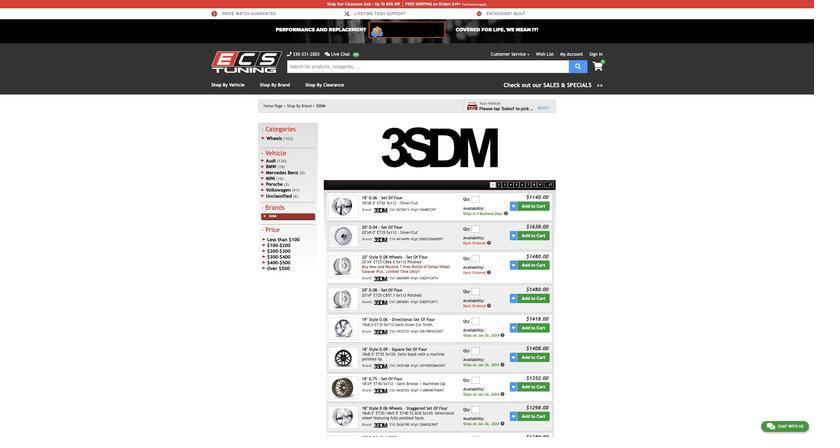 Task type: vqa. For each thing, say whether or not it's contained in the screenshot.


Task type: locate. For each thing, give the bounding box(es) containing it.
2 vertical spatial back
[[463, 304, 471, 309]]

set up free
[[407, 255, 413, 260]]

less than $100 link
[[261, 237, 315, 243]]

8 availability: from the top
[[463, 418, 485, 422]]

add to cart for 18" style 0.06 wheels - staggered set of four
[[522, 415, 546, 420]]

free
[[406, 2, 415, 6]]

1 vertical spatial shop by brand link
[[287, 104, 315, 109]]

0 vertical spatial 0.06
[[369, 196, 377, 201]]

6 add to wish list image from the top
[[512, 386, 516, 389]]

cleaner
[[362, 270, 376, 275]]

'select'
[[501, 106, 515, 111]]

vehicle up tap
[[488, 102, 501, 106]]

2 add to cart from the top
[[522, 233, 546, 239]]

- inside 19" style 0.06 - directional set of four 19x8.5 et35 5x112 satin silver cut finish.
[[389, 318, 391, 323]]

chat with us
[[778, 425, 804, 430]]

on
[[433, 2, 438, 6], [473, 334, 477, 338], [473, 363, 477, 368], [473, 393, 477, 397], [473, 423, 477, 427]]

2 vertical spatial vehicle
[[266, 150, 286, 157]]

set inside 20" 0.04 - set of four 20"x9.0" et35 5x112 - silver/cut
[[381, 226, 387, 230]]

mfg#: right the 4414499
[[411, 238, 420, 241]]

4 availability: ships on jan 26, 2024 from the top
[[463, 418, 499, 427]]

4 qty: from the top
[[463, 290, 471, 295]]

of inside 19" style 0.06 - directional set of four 19x8.5 et35 5x112 satin silver cut finish.
[[421, 318, 426, 323]]

question sign image
[[487, 271, 492, 275], [487, 304, 492, 309], [501, 334, 505, 338], [501, 393, 505, 397], [501, 422, 505, 427]]

question sign image
[[504, 212, 509, 216], [487, 241, 492, 246], [501, 363, 505, 368]]

2 polished from the top
[[408, 294, 422, 298]]

shop by brand link for home page
[[287, 104, 315, 109]]

add to wish list image for 18" 0.06 - set of four
[[512, 205, 516, 208]]

brand: down 19x8.5
[[363, 330, 373, 334]]

silver/cut inside 18" 0.06 - set of four 18"x8.5" et42 5x112 - silver/cut
[[401, 201, 418, 206]]

brand up page
[[278, 83, 290, 88]]

et35 down 20" 0.04 - set of four link
[[377, 231, 386, 235]]

silver/cut inside 20" 0.04 - set of four 20"x9.0" et35 5x112 - silver/cut
[[401, 231, 418, 235]]

wheels up "et35/18x9.5""
[[389, 407, 403, 412]]

question sign image for of
[[501, 393, 505, 397]]

es#: left 3435188
[[390, 364, 396, 368]]

mfg#: down cut
[[411, 330, 420, 334]]

…17
[[547, 183, 552, 187]]

0 vertical spatial polished
[[408, 260, 422, 265]]

mfg#: for 112brh07540kt
[[411, 389, 420, 393]]

add to cart button
[[518, 202, 550, 211], [518, 232, 550, 241], [518, 261, 550, 270], [518, 294, 550, 304], [518, 324, 550, 333], [518, 354, 550, 363], [518, 383, 550, 392], [518, 413, 550, 422]]

1 vertical spatial et35
[[375, 323, 383, 328]]

2 vertical spatial availability: back ordered
[[463, 299, 486, 309]]

mfg#: for 3s8291ckt1
[[411, 300, 420, 304]]

7 add to cart button from the top
[[518, 383, 550, 392]]

brand:
[[363, 208, 373, 212], [363, 238, 373, 241], [363, 277, 373, 281], [363, 300, 373, 304], [363, 330, 373, 334], [363, 364, 373, 368], [363, 389, 373, 393], [363, 424, 373, 427]]

availability: ships on jan 26, 2024 for $1298.00
[[463, 418, 499, 427]]

1 vertical spatial 20"x9"
[[362, 294, 373, 298]]

18" 0.06 - set of four 18"x8.5" et42 5x112 - silver/cut
[[362, 196, 418, 206]]

ecs tuning image
[[211, 51, 282, 73]]

polished inside the 18" style 0.06 wheels - staggered set of four 18x8.5" et35/18x9.5" et40 72.6cb 5x120. directional wheel featuring fully polished faces.
[[400, 417, 414, 421]]

1 horizontal spatial directional
[[435, 412, 454, 416]]

satin for square
[[398, 353, 407, 357]]

0 horizontal spatial a
[[427, 353, 429, 357]]

4 18" from the top
[[362, 407, 368, 412]]

1 horizontal spatial 0.08
[[380, 255, 388, 260]]

6 add to cart button from the top
[[518, 354, 550, 363]]

brand: down 18"x9"
[[363, 389, 373, 393]]

1 horizontal spatial a
[[530, 106, 533, 111]]

of inside 18" 0.75 - set of four 18"x9" et40 5x112 - satin bronze / machined lip
[[389, 377, 393, 382]]

0 vertical spatial polished
[[362, 358, 377, 362]]

5 qty: from the top
[[463, 320, 471, 324]]

6 qty: from the top
[[463, 349, 471, 354]]

18" up 18"x9"
[[362, 377, 368, 382]]

clearance
[[345, 2, 363, 6], [323, 83, 344, 88]]

3
[[504, 183, 506, 187], [477, 212, 479, 216]]

polished left lip.
[[362, 358, 377, 362]]

of
[[389, 196, 393, 201], [389, 226, 393, 230], [414, 255, 418, 260], [389, 288, 393, 293], [421, 318, 426, 323], [413, 348, 418, 352], [389, 377, 393, 382], [434, 407, 438, 412]]

1 26, from the top
[[485, 334, 491, 338]]

5x112
[[387, 201, 397, 206], [387, 231, 397, 235], [397, 260, 407, 265], [397, 294, 407, 298], [384, 323, 394, 328], [383, 382, 393, 387]]

2 es#: from the top
[[390, 238, 396, 241]]

live chat link
[[325, 51, 360, 58]]

four inside 18" style 0.09 - square set of four 18x8.5" et35 5x120. satin black with a machine polished lip.
[[419, 348, 427, 352]]

$500
[[280, 260, 291, 266], [279, 266, 290, 272]]

3 20" from the top
[[362, 288, 368, 293]]

mini
[[266, 176, 275, 181]]

0 vertical spatial 0.08
[[380, 255, 388, 260]]

$300
[[280, 249, 291, 254]]

3sdm - corporate logo image down 18" 0.75 - set of four link
[[374, 389, 388, 395]]

$1140.00
[[527, 195, 549, 200]]

qty: for 20" style 0.08 wheels - set of four
[[463, 257, 471, 261]]

ships for $1418.00
[[463, 334, 472, 338]]

0 horizontal spatial 3
[[477, 212, 479, 216]]

set inside the 18" style 0.06 wheels - staggered set of four 18x8.5" et35/18x9.5" et40 72.6cb 5x120. directional wheel featuring fully polished faces.
[[427, 407, 433, 412]]

set up cb57.1
[[381, 288, 387, 293]]

0 vertical spatial 3
[[504, 183, 506, 187]]

price up less
[[266, 226, 280, 234]]

5 add from the top
[[522, 326, 531, 331]]

brand down shop by clearance link
[[302, 104, 312, 109]]

vehicle down "ecs tuning" image
[[229, 83, 245, 88]]

four inside 20" 0.08 - set of four 20"x9" et25 cb57.1 5x112 polished
[[394, 288, 403, 293]]

3 3sdm - corporate logo image from the top
[[374, 277, 388, 282]]

enthusiast built
[[487, 12, 526, 16]]

availability: ships on jan 26, 2024 for $1418.00
[[463, 329, 499, 338]]

es#: down 20" 0.04 - set of four 20"x9.0" et35 5x112 - silver/cut
[[390, 238, 396, 241]]

5 availability: from the top
[[463, 329, 485, 333]]

1 horizontal spatial 3sdm
[[316, 104, 326, 109]]

only!!
[[410, 270, 421, 275]]

shop by brand link up home page link
[[260, 83, 290, 88]]

style up 19x8.5
[[369, 318, 379, 323]]

1 20" from the top
[[362, 226, 368, 230]]

0 vertical spatial wheels
[[267, 136, 282, 141]]

es#: down fully
[[390, 424, 396, 427]]

1 vertical spatial 3sdm
[[269, 215, 277, 218]]

3 26, from the top
[[485, 393, 491, 397]]

0.08 down cleaner
[[369, 288, 377, 293]]

5 add to wish list image from the top
[[512, 357, 516, 360]]

2 jan from the top
[[478, 363, 484, 368]]

directional up 3s6892crkt
[[435, 412, 454, 416]]

0 vertical spatial question sign image
[[504, 212, 509, 216]]

cart for 18" 0.06 - set of four
[[537, 204, 546, 209]]

1 polished from the top
[[408, 260, 422, 265]]

3 18" from the top
[[362, 377, 368, 382]]

2 back from the top
[[463, 271, 471, 275]]

8 brand: from the top
[[363, 424, 373, 427]]

3 ships from the top
[[463, 363, 472, 368]]

0 vertical spatial brand
[[278, 83, 290, 88]]

four inside 20" style 0.08 wheels - set of four 20"x9" et25 cb66.6 5x112 polished buy now and receive 1 free bottle of sonax wheel cleaner plus. limited time only!!
[[420, 255, 428, 260]]

es#: 2636798 mfg#: 3s6892crkt
[[390, 424, 439, 427]]

3s6881ckt
[[420, 208, 437, 212]]

2024 for $1298.00
[[492, 423, 499, 427]]

price left match
[[222, 12, 235, 16]]

5x112 up free
[[397, 260, 407, 265]]

1 inside 20" style 0.08 wheels - set of four 20"x9" et25 cb66.6 5x112 polished buy now and receive 1 free bottle of sonax wheel cleaner plus. limited time only!!
[[400, 265, 402, 270]]

style left '0.09'
[[369, 348, 379, 352]]

20"
[[362, 226, 368, 230], [362, 255, 368, 260], [362, 288, 368, 293]]

add to wish list image for 20" style 0.08 wheels - set of four
[[512, 264, 516, 267]]

of inside 20" 0.04 - set of four 20"x9.0" et35 5x112 - silver/cut
[[389, 226, 393, 230]]

1 $1480.00 from the top
[[527, 254, 549, 260]]

1 vertical spatial 20"
[[362, 255, 368, 260]]

4 2024 from the top
[[492, 423, 499, 427]]

$1480.00 down $1638.00 on the right bottom
[[527, 254, 549, 260]]

jan
[[478, 334, 484, 338], [478, 363, 484, 368], [478, 393, 484, 397], [478, 423, 484, 427]]

cart
[[537, 204, 546, 209], [537, 233, 546, 239], [537, 263, 546, 268], [537, 296, 546, 302], [537, 326, 546, 331], [537, 355, 546, 361], [537, 385, 546, 391], [537, 415, 546, 420]]

1 vertical spatial availability: back ordered
[[463, 266, 486, 275]]

1 vertical spatial wheels
[[389, 255, 403, 260]]

silver/cut up the 4414499
[[401, 231, 418, 235]]

2 cart from the top
[[537, 233, 546, 239]]

question sign image for -
[[487, 271, 492, 275]]

es#: down limited
[[390, 277, 396, 281]]

shop by vehicle link
[[211, 83, 245, 88]]

clearance right our
[[345, 2, 363, 6]]

silver/cut up es#: 2635613 mfg#: 3s6881ckt
[[401, 201, 418, 206]]

0 horizontal spatial 0.08
[[369, 288, 377, 293]]

lifetime replacement program banner image
[[369, 22, 446, 38]]

1
[[492, 183, 494, 187], [400, 265, 402, 270]]

1 vertical spatial polished
[[408, 294, 422, 298]]

0 vertical spatial 1
[[492, 183, 494, 187]]

5 add to cart button from the top
[[518, 324, 550, 333]]

7 add from the top
[[522, 385, 531, 391]]

directional
[[392, 318, 413, 323], [435, 412, 454, 416]]

comments image inside live chat link
[[325, 52, 330, 57]]

et40 down 18" 0.75 - set of four link
[[374, 382, 382, 387]]

5x112 down 19" style 0.06 - directional set of four link
[[384, 323, 394, 328]]

clearance for by
[[323, 83, 344, 88]]

unclassified
[[266, 194, 292, 199]]

with right black
[[418, 353, 426, 357]]

5x112 inside 20" 0.08 - set of four 20"x9" et25 cb57.1 5x112 polished
[[397, 294, 407, 298]]

style inside 20" style 0.08 wheels - set of four 20"x9" et25 cb66.6 5x112 polished buy now and receive 1 free bottle of sonax wheel cleaner plus. limited time only!!
[[369, 255, 379, 260]]

0 vertical spatial shop by brand
[[260, 83, 290, 88]]

1 vertical spatial et40
[[400, 412, 409, 416]]

1 vertical spatial question sign image
[[487, 241, 492, 246]]

3sdm - corporate logo image down et42
[[374, 208, 388, 213]]

it!
[[533, 27, 539, 33]]

style inside 19" style 0.06 - directional set of four 19x8.5 et35 5x112 satin silver cut finish.
[[369, 318, 379, 323]]

5x112 inside 20" 0.04 - set of four 20"x9.0" et35 5x112 - silver/cut
[[387, 231, 397, 235]]

3 add to cart button from the top
[[518, 261, 550, 270]]

2 et25 from the top
[[374, 294, 382, 298]]

1 vertical spatial back
[[463, 271, 471, 275]]

to for 20" 0.08 - set of four
[[532, 296, 536, 302]]

et40
[[374, 382, 382, 387], [400, 412, 409, 416]]

3 add from the top
[[522, 263, 531, 268]]

0.08 up 'cb66.6'
[[380, 255, 388, 260]]

2 horizontal spatial vehicle
[[488, 102, 501, 106]]

0 vertical spatial clearance
[[345, 2, 363, 6]]

fully
[[391, 417, 398, 421]]

set inside 18" 0.06 - set of four 18"x8.5" et42 5x112 - silver/cut
[[381, 196, 387, 201]]

7 3sdm - corporate logo image from the top
[[374, 389, 388, 395]]

add to wish list image for 19" style 0.06 - directional set of four
[[512, 327, 516, 330]]

1 horizontal spatial brand
[[302, 104, 312, 109]]

less
[[267, 237, 276, 243]]

18" 0.06 - set of four link
[[362, 196, 403, 201]]

polished up es#: 2804081 mfg#: 3s8291ckt1
[[408, 294, 422, 298]]

silver/cut
[[401, 201, 418, 206], [401, 231, 418, 235]]

None text field
[[472, 226, 480, 233], [472, 378, 480, 385], [472, 226, 480, 233], [472, 378, 480, 385]]

2024 for $1408.00
[[492, 363, 499, 368]]

0 horizontal spatial vehicle
[[229, 83, 245, 88]]

2 2024 from the top
[[492, 363, 499, 368]]

1 vertical spatial 0.08
[[369, 288, 377, 293]]

1 left 2
[[492, 183, 494, 187]]

0 vertical spatial satin
[[395, 323, 404, 328]]

26, for $1418.00
[[485, 334, 491, 338]]

to inside your vehicle please tap 'select' to pick a vehicle
[[516, 106, 520, 111]]

7 add to wish list image from the top
[[512, 416, 516, 419]]

2 vertical spatial 0.06
[[380, 407, 388, 412]]

- inside the 18" style 0.06 wheels - staggered set of four 18x8.5" et35/18x9.5" et40 72.6cb 5x120. directional wheel featuring fully polished faces.
[[404, 407, 405, 412]]

6 mfg#: from the top
[[411, 364, 420, 368]]

set right 0.04
[[381, 226, 387, 230]]

shop by clearance
[[306, 83, 344, 88]]

0 vertical spatial 18x8.5"
[[362, 353, 375, 357]]

4 add from the top
[[522, 296, 531, 302]]

es#: for es#: 3435188 mfg#: 3s91895sbm35kt
[[390, 364, 396, 368]]

et25 up and
[[374, 260, 382, 265]]

shop our clearance sale - up to 80% off
[[327, 2, 400, 6]]

18" inside the 18" style 0.06 wheels - staggered set of four 18x8.5" et35/18x9.5" et40 72.6cb 5x120. directional wheel featuring fully polished faces.
[[362, 407, 368, 412]]

2 add to cart button from the top
[[518, 232, 550, 241]]

style inside the 18" style 0.06 wheels - staggered set of four 18x8.5" et35/18x9.5" et40 72.6cb 5x120. directional wheel featuring fully polished faces.
[[369, 407, 379, 412]]

1 add to cart button from the top
[[518, 202, 550, 211]]

satin down 19" style 0.06 - directional set of four link
[[395, 323, 404, 328]]

four up the 4414499
[[394, 226, 403, 230]]

square
[[392, 348, 405, 352]]

1 horizontal spatial et40
[[400, 412, 409, 416]]

2 ships from the top
[[463, 334, 472, 338]]

ships for $1352.00
[[463, 393, 472, 397]]

- inside 18" style 0.09 - square set of four 18x8.5" et35 5x120. satin black with a machine polished lip.
[[389, 348, 391, 352]]

0 vertical spatial price
[[222, 12, 235, 16]]

3 mfg#: from the top
[[411, 277, 420, 281]]

0 horizontal spatial price
[[222, 12, 235, 16]]

1 availability: back ordered from the top
[[463, 236, 486, 246]]

to for 18" style 0.09 - square set of four
[[532, 355, 536, 361]]

20"x9.0"
[[362, 231, 376, 235]]

0 vertical spatial $500
[[280, 260, 291, 266]]

clearance inside 'link'
[[345, 2, 363, 6]]

5x120. inside 18" style 0.09 - square set of four 18x8.5" et35 5x120. satin black with a machine polished lip.
[[386, 353, 397, 357]]

question sign image for $1408.00
[[501, 363, 505, 368]]

1 availability: ships on jan 26, 2024 from the top
[[463, 329, 499, 338]]

to for 19" style 0.06 - directional set of four
[[532, 326, 536, 331]]

0 vertical spatial silver/cut
[[401, 201, 418, 206]]

wheels up 'cb66.6'
[[389, 255, 403, 260]]

with inside 18" style 0.09 - square set of four 18x8.5" et35 5x120. satin black with a machine polished lip.
[[418, 353, 426, 357]]

0 vertical spatial 20"
[[362, 226, 368, 230]]

26, for $1408.00
[[485, 363, 491, 368]]

add to cart for 20" 0.04 - set of four
[[522, 233, 546, 239]]

20"x9" down 20" 0.08 - set of four link
[[362, 294, 373, 298]]

a right pick
[[530, 106, 533, 111]]

0 vertical spatial $1480.00
[[527, 254, 549, 260]]

1 18" from the top
[[362, 196, 368, 201]]

add to cart for 18" style 0.09 - square set of four
[[522, 355, 546, 361]]

four up finish.
[[427, 318, 435, 323]]

shop by vehicle
[[211, 83, 245, 88]]

0 vertical spatial 5x120.
[[386, 353, 397, 357]]

es#4630703 - 112brh07540kt - 18" 0.75 - set of four - 18"x9" et40 5x112 - satin bronze / machined lip - 3sdm - audi volkswagen image
[[329, 377, 359, 400]]

qty: for 19" style 0.06 - directional set of four
[[463, 320, 471, 324]]

sales & specials
[[544, 82, 592, 89]]

availability: for 18" 0.75 - set of four
[[463, 388, 485, 392]]

0.06 inside the 18" style 0.06 wheels - staggered set of four 18x8.5" et35/18x9.5" et40 72.6cb 5x120. directional wheel featuring fully polished faces.
[[380, 407, 388, 412]]

3sdm - corporate logo image up '0.09'
[[374, 330, 388, 335]]

1 horizontal spatial chat
[[778, 425, 788, 430]]

0 horizontal spatial polished
[[362, 358, 377, 362]]

0 vertical spatial with
[[418, 353, 426, 357]]

1 18x8.5" from the top
[[362, 353, 375, 357]]

benz
[[288, 170, 299, 176]]

add to wish list image
[[512, 205, 516, 208], [512, 264, 516, 267], [512, 297, 516, 301], [512, 327, 516, 330], [512, 357, 516, 360], [512, 386, 516, 389], [512, 416, 516, 419]]

four up 2635613
[[394, 196, 403, 201]]

free
[[403, 265, 411, 270]]

0 vertical spatial comments image
[[325, 52, 330, 57]]

2 vertical spatial satin
[[397, 382, 406, 387]]

0 horizontal spatial 1
[[400, 265, 402, 270]]

5x120. down 18" style 0.09 - square set of four link
[[386, 353, 397, 357]]

1 add to cart from the top
[[522, 204, 546, 209]]

brand: up 0.75
[[363, 364, 373, 368]]

2 vertical spatial et35
[[376, 353, 384, 357]]

0 horizontal spatial 5x120.
[[386, 353, 397, 357]]

enthusiast
[[487, 12, 513, 16]]

set right staggered
[[427, 407, 433, 412]]

wheels for 20"
[[389, 255, 403, 260]]

mfg#: right 2635613
[[411, 208, 420, 212]]

add for 20" 0.04 - set of four
[[522, 233, 531, 239]]

3 availability: from the top
[[463, 266, 485, 270]]

mfg#: down faces.
[[411, 424, 420, 427]]

6 add from the top
[[522, 355, 531, 361]]

wheels down the categories
[[267, 136, 282, 141]]

et40 inside the 18" style 0.06 wheels - staggered set of four 18x8.5" et35/18x9.5" et40 72.6cb 5x120. directional wheel featuring fully polished faces.
[[400, 412, 409, 416]]

2 26, from the top
[[485, 363, 491, 368]]

tech
[[375, 12, 386, 16]]

2 availability: from the top
[[463, 236, 485, 241]]

1 vertical spatial brand
[[302, 104, 312, 109]]

chat right the live
[[341, 52, 350, 57]]

- inside 20" style 0.08 wheels - set of four 20"x9" et25 cb66.6 5x112 polished buy now and receive 1 free bottle of sonax wheel cleaner plus. limited time only!!
[[404, 255, 405, 260]]

add to cart for 20" 0.08 - set of four
[[522, 296, 546, 302]]

pick
[[521, 106, 529, 111]]

1 vertical spatial ordered
[[472, 271, 486, 275]]

home page
[[264, 104, 283, 109]]

0.06 up "18"x8.5""
[[369, 196, 377, 201]]

shop by brand link right page
[[287, 104, 315, 109]]

2 20" from the top
[[362, 255, 368, 260]]

wheel
[[440, 265, 450, 270]]

on for $1298.00
[[473, 423, 477, 427]]

availability: ships on jan 26, 2024 for $1352.00
[[463, 388, 499, 397]]

question sign image for $1638.00
[[487, 241, 492, 246]]

comments image left the live
[[325, 52, 330, 57]]

0 vertical spatial a
[[530, 106, 533, 111]]

2 availability: back ordered from the top
[[463, 266, 486, 275]]

1 vertical spatial 5x120.
[[423, 412, 434, 416]]

1 horizontal spatial polished
[[400, 417, 414, 421]]

0 horizontal spatial with
[[418, 353, 426, 357]]

7 qty: from the top
[[463, 379, 471, 383]]

2 style from the top
[[369, 318, 379, 323]]

5 mfg#: from the top
[[411, 330, 420, 334]]

et35 right 19x8.5
[[375, 323, 383, 328]]

0 vertical spatial shop by brand link
[[260, 83, 290, 88]]

2 vertical spatial 20"
[[362, 288, 368, 293]]

qty: for 18" 0.06 - set of four
[[463, 198, 471, 202]]

1 vertical spatial et25
[[374, 294, 382, 298]]

0 vertical spatial chat
[[341, 52, 350, 57]]

0 vertical spatial et40
[[374, 382, 382, 387]]

0 horizontal spatial directional
[[392, 318, 413, 323]]

categories
[[266, 125, 296, 133]]

18" up "18"x8.5""
[[362, 196, 368, 201]]

1 horizontal spatial vehicle
[[266, 150, 286, 157]]

0 vertical spatial back
[[463, 241, 471, 246]]

18x8.5" inside 18" style 0.09 - square set of four 18x8.5" et35 5x120. satin black with a machine polished lip.
[[362, 353, 375, 357]]

1 vertical spatial price
[[266, 226, 280, 234]]

18" inside 18" 0.06 - set of four 18"x8.5" et42 5x112 - silver/cut
[[362, 196, 368, 201]]

qty: for 18" style 0.09 - square set of four
[[463, 349, 471, 354]]

1 horizontal spatial clearance
[[345, 2, 363, 6]]

brands
[[266, 204, 285, 212]]

2 vertical spatial question sign image
[[501, 363, 505, 368]]

availability: for 18" style 0.06 wheels - staggered set of four
[[463, 418, 485, 422]]

add to wish list image for 18" style 0.09 - square set of four
[[512, 357, 516, 360]]

0.06 right 19"
[[380, 318, 388, 323]]

3 es#: from the top
[[390, 277, 396, 281]]

3sdm - corporate logo image down plus.
[[374, 277, 388, 282]]

polished up 2636798
[[400, 417, 414, 421]]

0.04
[[369, 226, 377, 230]]

of inside 20" style 0.08 wheels - set of four 20"x9" et25 cb66.6 5x112 polished buy now and receive 1 free bottle of sonax wheel cleaner plus. limited time only!!
[[414, 255, 418, 260]]

es#4414499 - 50605306809kt - 20" 0.04 - set of four - 20"x9.0" et35 5x112 - silver/cut - 3sdm - audi volkswagen image
[[329, 226, 359, 248]]

1 vertical spatial $1480.00
[[527, 287, 549, 293]]

20" inside 20" 0.08 - set of four 20"x9" et25 cb57.1 5x112 polished
[[362, 288, 368, 293]]

1 vertical spatial 1
[[400, 265, 402, 270]]

20" style 0.08 wheels - set of four link
[[362, 255, 428, 260]]

1 jan from the top
[[478, 334, 484, 338]]

cart for 18" 0.75 - set of four
[[537, 385, 546, 391]]

5x120. up faces.
[[423, 412, 434, 416]]

shop inside shop our clearance sale - up to 80% off 'link'
[[327, 2, 336, 6]]

clearance down the live
[[323, 83, 344, 88]]

es#: 3435188 mfg#: 3s91895sbm35kt
[[390, 364, 446, 368]]

8 cart from the top
[[537, 415, 546, 420]]

live chat
[[331, 52, 350, 57]]

None text field
[[472, 196, 480, 203], [472, 255, 480, 263], [472, 289, 480, 296], [472, 318, 480, 325], [472, 348, 480, 355], [472, 407, 480, 414], [472, 437, 480, 438], [472, 196, 480, 203], [472, 255, 480, 263], [472, 289, 480, 296], [472, 318, 480, 325], [472, 348, 480, 355], [472, 407, 480, 414], [472, 437, 480, 438]]

mfg#:
[[411, 208, 420, 212], [411, 238, 420, 241], [411, 277, 420, 281], [411, 300, 420, 304], [411, 330, 420, 334], [411, 364, 420, 368], [411, 389, 420, 393], [411, 424, 420, 427]]

et35 inside 18" style 0.09 - square set of four 18x8.5" et35 5x120. satin black with a machine polished lip.
[[376, 353, 384, 357]]

satin inside 18" 0.75 - set of four 18"x9" et40 5x112 - satin bronze / machined lip
[[397, 382, 406, 387]]

back for set
[[463, 271, 471, 275]]

add to wish list image for 18" 0.75 - set of four
[[512, 386, 516, 389]]

3 style from the top
[[369, 348, 379, 352]]

1 vertical spatial comments image
[[767, 423, 776, 431]]

$400
[[280, 255, 291, 260]]

0.06 for -
[[380, 318, 388, 323]]

satin inside 19" style 0.06 - directional set of four 19x8.5 et35 5x112 satin silver cut finish.
[[395, 323, 404, 328]]

5x112 inside 19" style 0.06 - directional set of four 19x8.5 et35 5x112 satin silver cut finish.
[[384, 323, 394, 328]]

vehicle inside your vehicle please tap 'select' to pick a vehicle
[[488, 102, 501, 106]]

set inside 19" style 0.06 - directional set of four 19x8.5 et35 5x112 satin silver cut finish.
[[414, 318, 420, 323]]

es#: for es#: 2804081 mfg#: 3s8291ckt1
[[390, 300, 396, 304]]

2 vertical spatial wheels
[[389, 407, 403, 412]]

set up et42
[[381, 196, 387, 201]]

1 add to wish list image from the top
[[512, 205, 516, 208]]

1 vertical spatial silver/cut
[[401, 231, 418, 235]]

polished
[[408, 260, 422, 265], [408, 294, 422, 298]]

style for 20"x9"
[[369, 255, 379, 260]]

es#: for es#: 2635613 mfg#: 3s6881ckt
[[390, 208, 396, 212]]

ships inside availability: ships in 3 business days
[[463, 212, 472, 216]]

4 availability: from the top
[[463, 299, 485, 304]]

four inside 18" 0.75 - set of four 18"x9" et40 5x112 - satin bronze / machined lip
[[394, 377, 403, 382]]

in
[[473, 212, 476, 216]]

brand for home page
[[302, 104, 312, 109]]

brand for shop by vehicle
[[278, 83, 290, 88]]

1 mfg#: from the top
[[411, 208, 420, 212]]

0 horizontal spatial clearance
[[323, 83, 344, 88]]

mfg#: down black
[[411, 364, 420, 368]]

set inside 18" 0.75 - set of four 18"x9" et40 5x112 - satin bronze / machined lip
[[381, 377, 387, 382]]

- inside 20" 0.08 - set of four 20"x9" et25 cb57.1 5x112 polished
[[379, 288, 380, 293]]

0 vertical spatial 20"x9"
[[362, 260, 373, 265]]

polished inside 20" style 0.08 wheels - set of four 20"x9" et25 cb66.6 5x112 polished buy now and receive 1 free bottle of sonax wheel cleaner plus. limited time only!!
[[408, 260, 422, 265]]

comments image inside the chat with us link
[[767, 423, 776, 431]]

8 es#: from the top
[[390, 424, 396, 427]]

availability: ships in 3 business days
[[463, 207, 503, 216]]

0.06
[[369, 196, 377, 201], [380, 318, 388, 323], [380, 407, 388, 412]]

0 horizontal spatial brand
[[278, 83, 290, 88]]

1 back from the top
[[463, 241, 471, 246]]

set up black
[[406, 348, 412, 352]]

add to wish list image for 20" 0.08 - set of four
[[512, 297, 516, 301]]

0 horizontal spatial comments image
[[325, 52, 330, 57]]

mfg#: down the only!! at the right of page
[[411, 277, 420, 281]]

20" inside 20" style 0.08 wheels - set of four 20"x9" et25 cb66.6 5x112 polished buy now and receive 1 free bottle of sonax wheel cleaner plus. limited time only!!
[[362, 255, 368, 260]]

3sdm - corporate logo image
[[374, 208, 388, 213], [374, 238, 388, 243], [374, 277, 388, 282], [374, 300, 388, 306], [374, 330, 388, 335], [374, 364, 388, 370], [374, 389, 388, 395], [374, 424, 388, 429]]

machine
[[430, 353, 445, 357]]

set right 0.75
[[381, 377, 387, 382]]

style up "wheel"
[[369, 407, 379, 412]]

2 add to wish list image from the top
[[512, 264, 516, 267]]

es#: left 4630703
[[390, 389, 396, 393]]

availability: for 20" 0.04 - set of four
[[463, 236, 485, 241]]

3s61985sc35kt
[[420, 330, 444, 334]]

1 vertical spatial clearance
[[323, 83, 344, 88]]

8 add to cart from the top
[[522, 415, 546, 420]]

3 jan from the top
[[478, 393, 484, 397]]

on for $1352.00
[[473, 393, 477, 397]]

style inside 18" style 0.09 - square set of four 18x8.5" et35 5x120. satin black with a machine polished lip.
[[369, 348, 379, 352]]

4 jan from the top
[[478, 423, 484, 427]]

1 vertical spatial a
[[427, 353, 429, 357]]

18x8.5" up 0.75
[[362, 353, 375, 357]]

5x112 right et42
[[387, 201, 397, 206]]

availability: inside availability: ships in 3 business days
[[463, 207, 485, 211]]

0 vertical spatial availability: back ordered
[[463, 236, 486, 246]]

et35 for 0.06
[[375, 323, 383, 328]]

1 horizontal spatial price
[[266, 226, 280, 234]]

1 ships from the top
[[463, 212, 472, 216]]

customer service button
[[491, 51, 530, 58]]

now
[[370, 265, 377, 270]]

7 es#: from the top
[[390, 389, 396, 393]]

set inside 20" style 0.08 wheels - set of four 20"x9" et25 cb66.6 5x112 polished buy now and receive 1 free bottle of sonax wheel cleaner plus. limited time only!!
[[407, 255, 413, 260]]

20" down cleaner
[[362, 288, 368, 293]]

2 mfg#: from the top
[[411, 238, 420, 241]]

shop by brand up home page link
[[260, 83, 290, 88]]

directional up silver
[[392, 318, 413, 323]]

3 back from the top
[[463, 304, 471, 309]]

3 cart from the top
[[537, 263, 546, 268]]

(136)
[[277, 159, 287, 164]]

7 add to cart from the top
[[522, 385, 546, 391]]

four up 4630703
[[394, 377, 403, 382]]

cart for 20" 0.08 - set of four
[[537, 296, 546, 302]]

$1298.00
[[527, 405, 549, 411]]

20"x9" inside 20" 0.08 - set of four 20"x9" et25 cb57.1 5x112 polished
[[362, 294, 373, 298]]

mfg#: right 2804081
[[411, 300, 420, 304]]

1 vertical spatial with
[[789, 425, 798, 430]]

3 availability: ships on jan 26, 2024 from the top
[[463, 388, 499, 397]]

we
[[507, 27, 515, 33]]

a left machine
[[427, 353, 429, 357]]

mfg#: for 50605306809kt
[[411, 238, 420, 241]]

et35 for 0.09
[[376, 353, 384, 357]]

1 vertical spatial $500
[[279, 266, 290, 272]]

18"x8.5"
[[362, 201, 376, 206]]

0 vertical spatial ordered
[[472, 241, 486, 246]]

wheels inside the 18" style 0.06 wheels - staggered set of four 18x8.5" et35/18x9.5" et40 72.6cb 5x120. directional wheel featuring fully polished faces.
[[389, 407, 403, 412]]

to for 18" style 0.06 wheels - staggered set of four
[[532, 415, 536, 420]]

brand: down "18"x8.5""
[[363, 208, 373, 212]]

4 ships from the top
[[463, 393, 472, 397]]

chat left us
[[778, 425, 788, 430]]

2804089
[[397, 277, 409, 281]]

black
[[408, 353, 417, 357]]

4 mfg#: from the top
[[411, 300, 420, 304]]

vehicle inside vehicle audi (136) bmw (18) mercedes benz (5) mini (16) porsche (3) volkswagen (91) unclassified (6)
[[266, 150, 286, 157]]

add to cart button for 18" style 0.06 wheels - staggered set of four
[[518, 413, 550, 422]]

four up of
[[420, 255, 428, 260]]

please
[[480, 106, 493, 111]]

2804081
[[397, 300, 409, 304]]

4 add to cart from the top
[[522, 296, 546, 302]]

0 horizontal spatial 3sdm
[[269, 215, 277, 218]]

4 style from the top
[[369, 407, 379, 412]]

3 right 2
[[504, 183, 506, 187]]

es#: down 18" 0.06 - set of four 18"x8.5" et42 5x112 - silver/cut
[[390, 208, 396, 212]]

four up 'es#: 3435188 mfg#: 3s91895sbm35kt'
[[419, 348, 427, 352]]

comments image
[[325, 52, 330, 57], [767, 423, 776, 431]]

0 vertical spatial et25
[[374, 260, 382, 265]]

over $500 link
[[261, 266, 315, 272]]

0.06 inside 19" style 0.06 - directional set of four 19x8.5 et35 5x112 satin silver cut finish.
[[380, 318, 388, 323]]

4 brand: from the top
[[363, 300, 373, 304]]

5 brand: from the top
[[363, 330, 373, 334]]

four inside 19" style 0.06 - directional set of four 19x8.5 et35 5x112 satin silver cut finish.
[[427, 318, 435, 323]]

add
[[522, 204, 531, 209], [522, 233, 531, 239], [522, 263, 531, 268], [522, 296, 531, 302], [522, 326, 531, 331], [522, 355, 531, 361], [522, 385, 531, 391], [522, 415, 531, 420]]

1 vertical spatial shop by brand
[[287, 104, 312, 109]]

3 availability: back ordered from the top
[[463, 299, 486, 309]]

ordered
[[472, 241, 486, 246], [472, 271, 486, 275], [472, 304, 486, 309]]

8 add from the top
[[522, 415, 531, 420]]

3sdm - corporate logo image down cb57.1
[[374, 300, 388, 306]]

3sdm - corporate logo image down 20" 0.04 - set of four link
[[374, 238, 388, 243]]

1 cart from the top
[[537, 204, 546, 209]]

brand: down 20"x9.0" on the left of page
[[363, 238, 373, 241]]

cb57.1
[[383, 294, 395, 298]]

2 ordered from the top
[[472, 271, 486, 275]]

et25 down 20" 0.08 - set of four link
[[374, 294, 382, 298]]

2 $1480.00 from the top
[[527, 287, 549, 293]]

by
[[223, 83, 228, 88], [272, 83, 277, 88], [317, 83, 322, 88], [297, 104, 301, 109]]

1 vertical spatial directional
[[435, 412, 454, 416]]

qty: for 18" style 0.06 wheels - staggered set of four
[[463, 408, 471, 413]]

5x112 inside 18" 0.75 - set of four 18"x9" et40 5x112 - satin bronze / machined lip
[[383, 382, 393, 387]]

20" up buy at the left of page
[[362, 255, 368, 260]]

brand: down cleaner
[[363, 277, 373, 281]]

cut
[[416, 323, 422, 328]]

et35 inside 19" style 0.06 - directional set of four 19x8.5 et35 5x112 satin silver cut finish.
[[375, 323, 383, 328]]

5x112 down 18" 0.75 - set of four link
[[383, 382, 393, 387]]

jan for $1352.00
[[478, 393, 484, 397]]

and
[[316, 27, 328, 33]]

4 cart from the top
[[537, 296, 546, 302]]

20" inside 20" 0.04 - set of four 20"x9.0" et35 5x112 - silver/cut
[[362, 226, 368, 230]]

style for 19x8.5
[[369, 318, 379, 323]]

1 vertical spatial satin
[[398, 353, 407, 357]]

comments image left chat with us
[[767, 423, 776, 431]]

18" inside 18" style 0.09 - square set of four 18x8.5" et35 5x120. satin black with a machine polished lip.
[[362, 348, 368, 352]]

add to cart button for 20" style 0.08 wheels - set of four
[[518, 261, 550, 270]]

5 cart from the top
[[537, 326, 546, 331]]

1 add from the top
[[522, 204, 531, 209]]

wheels inside 20" style 0.08 wheels - set of four 20"x9" et25 cb66.6 5x112 polished buy now and receive 1 free bottle of sonax wheel cleaner plus. limited time only!!
[[389, 255, 403, 260]]

vehicle up audi
[[266, 150, 286, 157]]

0 vertical spatial directional
[[392, 318, 413, 323]]

6 availability: from the top
[[463, 358, 485, 363]]

vehicle audi (136) bmw (18) mercedes benz (5) mini (16) porsche (3) volkswagen (91) unclassified (6)
[[266, 150, 305, 199]]

availability: back ordered
[[463, 236, 486, 246], [463, 266, 486, 275], [463, 299, 486, 309]]

2 vertical spatial ordered
[[472, 304, 486, 309]]

es#:
[[390, 208, 396, 212], [390, 238, 396, 241], [390, 277, 396, 281], [390, 300, 396, 304], [390, 330, 396, 334], [390, 364, 396, 368], [390, 389, 396, 393], [390, 424, 396, 427]]

polished
[[362, 358, 377, 362], [400, 417, 414, 421]]

satin inside 18" style 0.09 - square set of four 18x8.5" et35 5x120. satin black with a machine polished lip.
[[398, 353, 407, 357]]

cb66.6
[[383, 260, 395, 265]]

2 18x8.5" from the top
[[362, 412, 375, 416]]

add for 18" 0.06 - set of four
[[522, 204, 531, 209]]

sign
[[590, 52, 598, 57]]

by up home page link
[[272, 83, 277, 88]]

comments image for chat
[[767, 423, 776, 431]]

4 es#: from the top
[[390, 300, 396, 304]]

et40 down 18" style 0.06 wheels - staggered set of four link
[[400, 412, 409, 416]]

directional inside the 18" style 0.06 wheels - staggered set of four 18x8.5" et35/18x9.5" et40 72.6cb 5x120. directional wheel featuring fully polished faces.
[[435, 412, 454, 416]]

add to cart for 18" 0.06 - set of four
[[522, 204, 546, 209]]

shop by brand for home page
[[287, 104, 312, 109]]

3sdm - corporate logo image down lip.
[[374, 364, 388, 370]]

add to cart for 19" style 0.06 - directional set of four
[[522, 326, 546, 331]]

polished inside 20" 0.08 - set of four 20"x9" et25 cb57.1 5x112 polished
[[408, 294, 422, 298]]



Task type: describe. For each thing, give the bounding box(es) containing it.
3s91895sbm35kt
[[420, 364, 446, 368]]

wheels inside categories wheels (162)
[[267, 136, 282, 141]]

on for $1418.00
[[473, 334, 477, 338]]

of inside 20" 0.08 - set of four 20"x9" et25 cb57.1 5x112 polished
[[389, 288, 393, 293]]

wish
[[536, 52, 546, 57]]

availability: for 20" 0.08 - set of four
[[463, 299, 485, 304]]

0.08 inside 20" 0.08 - set of four 20"x9" et25 cb57.1 5x112 polished
[[369, 288, 377, 293]]

6 3sdm - corporate logo image from the top
[[374, 364, 388, 370]]

3 brand: from the top
[[363, 277, 373, 281]]

3s6892crkt
[[420, 424, 439, 427]]

availability: ships on jan 26, 2024 for $1408.00
[[463, 358, 499, 368]]

match
[[236, 12, 250, 16]]

mfg#: for 3s8291ckt4
[[411, 277, 420, 281]]

vehicle
[[534, 106, 548, 111]]

by down 2003
[[317, 83, 322, 88]]

shop our clearance sale - up to 80% off link
[[327, 1, 403, 7]]

et35 inside 20" 0.04 - set of four 20"x9.0" et35 5x112 - silver/cut
[[377, 231, 386, 235]]

0 vertical spatial 3sdm
[[316, 104, 326, 109]]

shop by clearance link
[[306, 83, 344, 88]]

and
[[378, 265, 384, 270]]

1 3sdm - corporate logo image from the top
[[374, 208, 388, 213]]

$400-
[[267, 260, 280, 266]]

qty: for 18" 0.75 - set of four
[[463, 379, 471, 383]]

20" 0.08 - set of four 20"x9" et25 cb57.1 5x112 polished
[[362, 288, 422, 298]]

us
[[799, 425, 804, 430]]

four inside the 18" style 0.06 wheels - staggered set of four 18x8.5" et35/18x9.5" et40 72.6cb 5x120. directional wheel featuring fully polished faces.
[[440, 407, 448, 412]]

shopping cart image
[[593, 62, 603, 71]]

0.09
[[380, 348, 388, 352]]

5x112 inside 18" 0.06 - set of four 18"x8.5" et42 5x112 - silver/cut
[[387, 201, 397, 206]]

to for 18" 0.75 - set of four
[[532, 385, 536, 391]]

2 link
[[496, 182, 502, 188]]

5 3sdm - corporate logo image from the top
[[374, 330, 388, 335]]

sign in
[[590, 52, 603, 57]]

add for 20" style 0.08 wheels - set of four
[[522, 263, 531, 268]]

by down "ecs tuning" image
[[223, 83, 228, 88]]

lifetime
[[355, 12, 374, 16]]

(18)
[[278, 165, 285, 170]]

26, for $1298.00
[[485, 423, 491, 427]]

four inside 18" 0.06 - set of four 18"x8.5" et42 5x112 - silver/cut
[[394, 196, 403, 201]]

mfg#: for 3s6892crkt
[[411, 424, 420, 427]]

0.06 for wheels
[[380, 407, 388, 412]]

price for price
[[266, 226, 280, 234]]

- inside shop our clearance sale - up to 80% off 'link'
[[373, 2, 374, 6]]

set inside 20" 0.08 - set of four 20"x9" et25 cb57.1 5x112 polished
[[381, 288, 387, 293]]

7 brand: from the top
[[363, 389, 373, 393]]

8 3sdm - corporate logo image from the top
[[374, 424, 388, 429]]

cart for 18" style 0.09 - square set of four
[[537, 355, 546, 361]]

19" style 0.06 - directional set of four 19x8.5 et35 5x112 satin silver cut finish.
[[362, 318, 435, 328]]

availability: back ordered for set
[[463, 266, 486, 275]]

es#2804089 - 3s8291ckt4 - 20" style 0.08 wheels - set of four - 20"x9" et25 cb66.6 5x112 polished - 3sdm - audi image
[[329, 255, 359, 278]]

add to wish list image
[[512, 235, 516, 238]]

es#: 2635613 mfg#: 3s6881ckt
[[390, 208, 437, 212]]

home
[[264, 104, 274, 109]]

0 vertical spatial vehicle
[[229, 83, 245, 88]]

3435188
[[397, 364, 409, 368]]

our
[[337, 2, 344, 6]]

your
[[480, 102, 487, 106]]

sign in link
[[590, 52, 603, 57]]

customer service
[[491, 52, 526, 57]]

2
[[498, 183, 500, 187]]

0.08 inside 20" style 0.08 wheels - set of four 20"x9" et25 cb66.6 5x112 polished buy now and receive 1 free bottle of sonax wheel cleaner plus. limited time only!!
[[380, 255, 388, 260]]

1 horizontal spatial with
[[789, 425, 798, 430]]

add to wish list image for 18" style 0.06 wheels - staggered set of four
[[512, 416, 516, 419]]

18" for $1140.00
[[362, 196, 368, 201]]

20" for $1638.00
[[362, 226, 368, 230]]

over
[[267, 266, 278, 272]]

of inside the 18" style 0.06 wheels - staggered set of four 18x8.5" et35/18x9.5" et40 72.6cb 5x120. directional wheel featuring fully polished faces.
[[434, 407, 438, 412]]

Search text field
[[287, 60, 569, 73]]

et25 inside 20" 0.08 - set of four 20"x9" et25 cb57.1 5x112 polished
[[374, 294, 382, 298]]

19x8.5
[[362, 323, 374, 328]]

by right page
[[297, 104, 301, 109]]

chat with us link
[[762, 422, 810, 433]]

add to cart button for 19" style 0.06 - directional set of four
[[518, 324, 550, 333]]

4630703
[[397, 389, 409, 393]]

support
[[387, 12, 406, 16]]

2 3sdm - corporate logo image from the top
[[374, 238, 388, 243]]

cart for 18" style 0.06 wheels - staggered set of four
[[537, 415, 546, 420]]

time
[[400, 270, 409, 275]]

add to cart button for 18" style 0.09 - square set of four
[[518, 354, 550, 363]]

0 horizontal spatial chat
[[341, 52, 350, 57]]

a inside your vehicle please tap 'select' to pick a vehicle
[[530, 106, 533, 111]]

$1480.00 for 20" 0.08 - set of four
[[527, 287, 549, 293]]

0.06 inside 18" 0.06 - set of four 18"x8.5" et42 5x112 - silver/cut
[[369, 196, 377, 201]]

audi
[[266, 158, 276, 164]]

$1638.00
[[527, 224, 549, 230]]

$49+
[[452, 2, 461, 6]]

my
[[561, 52, 566, 57]]

es#: for es#: 2804089 mfg#: 3s8291ckt4
[[390, 277, 396, 281]]

price match guarantee
[[222, 12, 276, 16]]

es#2836730 - 3sdm0055kt - 19" 0.04 - set of four - 19"x8.5" et35 5x112 - silver/cut - 3sdm - audi volkswagen image
[[329, 436, 359, 438]]

3 ordered from the top
[[472, 304, 486, 309]]

mfg#: for 3s91895sbm35kt
[[411, 364, 420, 368]]

add for 20" 0.08 - set of four
[[522, 296, 531, 302]]

question sign image for directional
[[501, 334, 505, 338]]

back for four
[[463, 241, 471, 246]]

buy
[[362, 265, 368, 270]]

ships for $1298.00
[[463, 423, 472, 427]]

availability: for 18" 0.06 - set of four
[[463, 207, 485, 211]]

cart for 20" style 0.08 wheels - set of four
[[537, 263, 546, 268]]

mfg#: for 3s6881ckt
[[411, 208, 420, 212]]

et25 inside 20" style 0.08 wheels - set of four 20"x9" et25 cb66.6 5x112 polished buy now and receive 1 free bottle of sonax wheel cleaner plus. limited time only!!
[[374, 260, 382, 265]]

lifetime tech support link
[[344, 11, 406, 17]]

phone image
[[287, 52, 292, 57]]

2635613
[[397, 208, 409, 212]]

on for $1408.00
[[473, 363, 477, 368]]

add to cart for 20" style 0.08 wheels - set of four
[[522, 263, 546, 268]]

20" for $1480.00
[[362, 255, 368, 260]]

$200-$300 link
[[261, 249, 315, 255]]

bottle
[[412, 265, 423, 270]]

es#2635613 - 3s6881ckt - 18" 0.06 - set of four - 18"x8.5" et42 5x112 - silver/cut - 3sdm - audi volkswagen image
[[329, 196, 359, 219]]

5x112 inside 20" style 0.08 wheels - set of four 20"x9" et25 cb66.6 5x112 polished buy now and receive 1 free bottle of sonax wheel cleaner plus. limited time only!!
[[397, 260, 407, 265]]

ordered for set
[[472, 271, 486, 275]]

finish.
[[423, 323, 434, 328]]

availability: for 18" style 0.09 - square set of four
[[463, 358, 485, 363]]

et35/18x9.5"
[[376, 412, 399, 416]]

1 horizontal spatial 3
[[504, 183, 506, 187]]

26, for $1352.00
[[485, 393, 491, 397]]

$100-$200 link
[[261, 243, 315, 249]]

(91)
[[292, 189, 300, 193]]

112brh07540kt
[[420, 389, 445, 393]]

1 brand: from the top
[[363, 208, 373, 212]]

es#3435188 - 3s91895sbm35kt - 18" style 0.09 - square set of four  - 18x8.5" et35 5x120. satin black with a machine polished lip. - 3sdm - bmw image
[[329, 348, 359, 370]]

3sdm inside brands x 3sdm
[[269, 215, 277, 218]]

5 link
[[514, 182, 520, 188]]

orders
[[439, 2, 451, 6]]

price for price match guarantee
[[222, 12, 235, 16]]

limited
[[386, 270, 399, 275]]

es#: 3432732 mfg#: 3s61985sc35kt
[[390, 330, 444, 334]]

add to cart button for 18" 0.06 - set of four
[[518, 202, 550, 211]]

less than $100 $100-$200 $200-$300 $300-$400 $400-$500 over $500
[[267, 237, 300, 272]]

directional inside 19" style 0.06 - directional set of four 19x8.5 et35 5x112 satin silver cut finish.
[[392, 318, 413, 323]]

5x120. inside the 18" style 0.06 wheels - staggered set of four 18x8.5" et35/18x9.5" et40 72.6cb 5x120. directional wheel featuring fully polished faces.
[[423, 412, 434, 416]]

sales
[[544, 82, 560, 89]]

2024 for $1352.00
[[492, 393, 499, 397]]

4 3sdm - corporate logo image from the top
[[374, 300, 388, 306]]

bmw
[[266, 164, 276, 170]]

18" inside 18" 0.75 - set of four 18"x9" et40 5x112 - satin bronze / machined lip
[[362, 377, 368, 382]]

$1418.00
[[527, 317, 549, 323]]

availability: for 20" style 0.08 wheels - set of four
[[463, 266, 485, 270]]

3432732
[[397, 330, 409, 334]]

$200-
[[267, 249, 280, 254]]

lip
[[440, 382, 446, 387]]

es#: for es#: 2636798 mfg#: 3s6892crkt
[[390, 424, 396, 427]]

&
[[562, 82, 566, 89]]

4
[[510, 183, 512, 187]]

of inside 18" 0.06 - set of four 18"x8.5" et42 5x112 - silver/cut
[[389, 196, 393, 201]]

to for 20" style 0.08 wheels - set of four
[[532, 263, 536, 268]]

add for 18" style 0.06 wheels - staggered set of four
[[522, 415, 531, 420]]

polished inside 18" style 0.09 - square set of four 18x8.5" et35 5x120. satin black with a machine polished lip.
[[362, 358, 377, 362]]

add for 18" style 0.09 - square set of four
[[522, 355, 531, 361]]

add for 19" style 0.06 - directional set of four
[[522, 326, 531, 331]]

comments image for live
[[325, 52, 330, 57]]

jan for $1298.00
[[478, 423, 484, 427]]

add to cart button for 18" 0.75 - set of four
[[518, 383, 550, 392]]

3 inside availability: ships in 3 business days
[[477, 212, 479, 216]]

porsche
[[266, 182, 283, 187]]

$1480.00 for 20" style 0.08 wheels - set of four
[[527, 254, 549, 260]]

replacement
[[329, 27, 367, 33]]

1 horizontal spatial 1
[[492, 183, 494, 187]]

my account
[[561, 52, 583, 57]]

*exclusions apply link
[[463, 2, 487, 7]]

es#: 4414499 mfg#: 50605306809kt
[[390, 238, 444, 241]]

1 vertical spatial chat
[[778, 425, 788, 430]]

3 link
[[502, 182, 508, 188]]

ships for $1408.00
[[463, 363, 472, 368]]

set inside 18" style 0.09 - square set of four 18x8.5" et35 5x120. satin black with a machine polished lip.
[[406, 348, 412, 352]]

select link
[[538, 106, 549, 111]]

brands x 3sdm
[[264, 204, 285, 218]]

6 brand: from the top
[[363, 364, 373, 368]]

(5)
[[300, 171, 305, 176]]

(6)
[[293, 195, 298, 199]]

(162)
[[283, 137, 293, 141]]

18" for $1408.00
[[362, 348, 368, 352]]

shop by brand link for shop by vehicle
[[260, 83, 290, 88]]

jan for $1418.00
[[478, 334, 484, 338]]

$100-
[[267, 243, 280, 249]]

satin for directional
[[395, 323, 404, 328]]

availability: back ordered for four
[[463, 236, 486, 246]]

question sign image for $1140.00
[[504, 212, 509, 216]]

a inside 18" style 0.09 - square set of four 18x8.5" et35 5x120. satin black with a machine polished lip.
[[427, 353, 429, 357]]

es#: for es#: 3432732 mfg#: 3s61985sc35kt
[[390, 330, 396, 334]]

2 brand: from the top
[[363, 238, 373, 241]]

qty: for 20" 0.08 - set of four
[[463, 290, 471, 295]]

shop by brand for shop by vehicle
[[260, 83, 290, 88]]

es#2804081 - 3s8291ckt1 - 20" 0.08 - set of four - 20"x9" et25 cb57.1 5x112 polished - 3sdm - audi volkswagen image
[[329, 288, 359, 311]]

wheels for 18"
[[389, 407, 403, 412]]

18x8.5" inside the 18" style 0.06 wheels - staggered set of four 18x8.5" et35/18x9.5" et40 72.6cb 5x120. directional wheel featuring fully polished faces.
[[362, 412, 375, 416]]

es#3432732 - 3s61985sc35kt - 19" style 0.06 - directional set of four - 19x8.5 et35 5x112 satin silver cut finish. - 3sdm - audi volkswagen image
[[329, 318, 359, 341]]

cart for 20" 0.04 - set of four
[[537, 233, 546, 239]]

price match guarantee link
[[211, 11, 276, 17]]

add to cart button for 20" 0.08 - set of four
[[518, 294, 550, 304]]

cart for 19" style 0.06 - directional set of four
[[537, 326, 546, 331]]

19" style 0.06 - directional set of four link
[[362, 318, 435, 323]]

8 link
[[532, 182, 537, 188]]

days
[[495, 212, 503, 216]]

home page link
[[264, 104, 286, 109]]

than
[[278, 237, 288, 243]]

of inside 18" style 0.09 - square set of four 18x8.5" et35 5x120. satin black with a machine polished lip.
[[413, 348, 418, 352]]

9
[[540, 183, 541, 187]]

330-331-2003 link
[[287, 51, 320, 58]]

20"x9" inside 20" style 0.08 wheels - set of four 20"x9" et25 cb66.6 5x112 polished buy now and receive 1 free bottle of sonax wheel cleaner plus. limited time only!!
[[362, 260, 373, 265]]

mean
[[516, 27, 531, 33]]

add for 18" 0.75 - set of four
[[522, 385, 531, 391]]

to for 20" 0.04 - set of four
[[532, 233, 536, 239]]

et40 inside 18" 0.75 - set of four 18"x9" et40 5x112 - satin bronze / machined lip
[[374, 382, 382, 387]]

es#: for es#: 4414499 mfg#: 50605306809kt
[[390, 238, 396, 241]]

lifetime tech support
[[355, 12, 406, 16]]

mfg#: for 3s61985sc35kt
[[411, 330, 420, 334]]

four inside 20" 0.04 - set of four 20"x9.0" et35 5x112 - silver/cut
[[394, 226, 403, 230]]

mercedes
[[266, 170, 287, 176]]

3s8291ckt4
[[420, 277, 438, 281]]

es#2636798 - 3s6892crkt - 18" style 0.06 wheels - staggered set of four - 18x8.5" et35/18x9.5" et40 72.6cb 5x120. directional wheel featuring fully polished faces. - 3sdm - bmw image
[[329, 407, 359, 429]]

search image
[[576, 63, 581, 69]]

lip.
[[378, 358, 384, 362]]

ordered for four
[[472, 241, 486, 246]]



